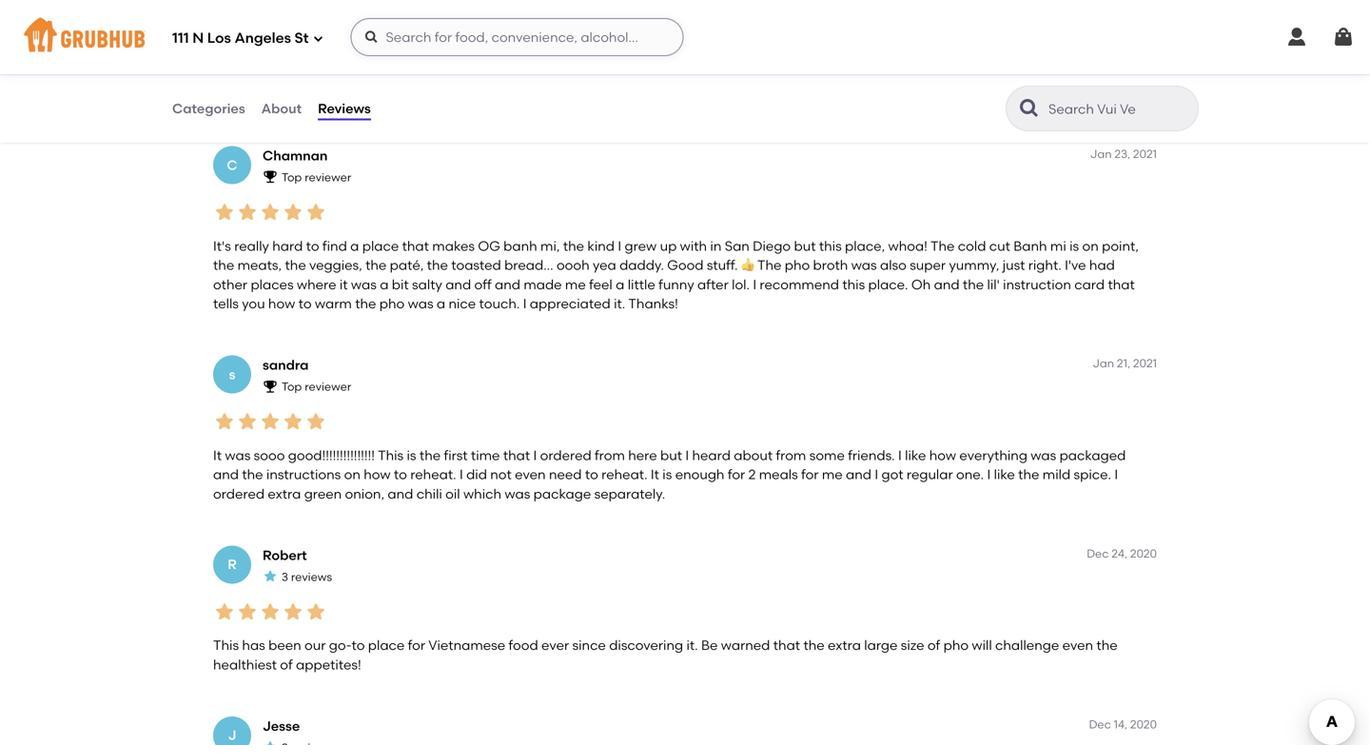 Task type: describe. For each thing, give the bounding box(es) containing it.
oooh
[[557, 257, 590, 273]]

broth
[[813, 257, 848, 273]]

touch.
[[479, 296, 520, 312]]

even inside it was sooo good!!!!!!!!!!!!!!! this is the first time that i ordered from here but i heard about from some friends. i like how everything was packaged and the instructions on how to reheat.  i did not even need to reheat.  it is enough for 2 meals for me and i got regular one.  i like the mild spice.  i ordered extra green onion, and chili oil which was package separately.
[[515, 467, 546, 483]]

large
[[865, 637, 898, 654]]

and up touch.
[[495, 276, 521, 293]]

1 horizontal spatial is
[[663, 467, 672, 483]]

size
[[901, 637, 925, 654]]

i right the spice.
[[1115, 467, 1119, 483]]

a right feel
[[616, 276, 625, 293]]

categories button
[[171, 74, 246, 143]]

categories
[[172, 100, 245, 116]]

be
[[702, 637, 718, 654]]

1 horizontal spatial svg image
[[1286, 26, 1309, 49]]

not
[[490, 467, 512, 483]]

3 reviews
[[282, 570, 332, 584]]

made
[[524, 276, 562, 293]]

dec 24, 2020
[[1087, 547, 1157, 560]]

1 from from the left
[[595, 447, 625, 463]]

angeles
[[235, 30, 291, 47]]

cut
[[990, 238, 1011, 254]]

i left did
[[460, 467, 463, 483]]

the down yummy,
[[963, 276, 984, 293]]

n
[[193, 30, 204, 47]]

1 vertical spatial pho
[[380, 296, 405, 312]]

point,
[[1102, 238, 1139, 254]]

thanks!
[[629, 296, 678, 312]]

price
[[448, 86, 481, 102]]

bread...
[[505, 257, 554, 273]]

is inside it's really hard to find a place that makes og banh mi, the kind i grew up with in san diego but this place, whoa! the cold cut banh mi is on point, the meats, the veggies, the paté, the toasted bread... oooh yea daddy. good stuff. 👍 the pho broth was also super yummy, just right. i've had other places where it was a bit salty and off and made me feel a little funny after lol. i recommend this place. oh and the lil' instruction card that tells you how to warm the pho was a nice touch. i appreciated it. thanks!
[[1070, 238, 1080, 254]]

really
[[234, 238, 269, 254]]

2021 for it was sooo good!!!!!!!!!!!!!!! this is the first time that i ordered from here but i heard about from some friends. i like how everything was packaged and the instructions on how to reheat.  i did not even need to reheat.  it is enough for 2 meals for me and i got regular one.  i like the mild spice.  i ordered extra green onion, and chili oil which was package separately.
[[1134, 356, 1157, 370]]

0 horizontal spatial is
[[407, 447, 416, 463]]

card
[[1075, 276, 1105, 293]]

1 horizontal spatial it
[[651, 467, 660, 483]]

about
[[261, 100, 302, 116]]

lil'
[[988, 276, 1000, 293]]

24,
[[1112, 547, 1128, 560]]

j
[[228, 727, 236, 744]]

i up "got"
[[899, 447, 902, 463]]

salty
[[412, 276, 442, 293]]

since
[[573, 637, 606, 654]]

was left sooo on the left
[[225, 447, 251, 463]]

and right oh
[[934, 276, 960, 293]]

14,
[[1114, 717, 1128, 731]]

veggies,
[[309, 257, 362, 273]]

0 vertical spatial the
[[931, 238, 955, 254]]

about button
[[260, 74, 303, 143]]

and left good
[[382, 86, 408, 102]]

one.
[[957, 467, 984, 483]]

1 horizontal spatial svg image
[[1333, 26, 1355, 49]]

meats,
[[238, 257, 282, 273]]

ever
[[542, 637, 569, 654]]

reviews
[[291, 570, 332, 584]]

nice
[[449, 296, 476, 312]]

111 n los angeles st
[[172, 30, 309, 47]]

feel
[[589, 276, 613, 293]]

place for to
[[368, 637, 405, 654]]

jan 21, 2021
[[1093, 356, 1157, 370]]

appetites!
[[296, 657, 361, 673]]

banh
[[504, 238, 538, 254]]

whoa!
[[889, 238, 928, 254]]

that up paté,
[[402, 238, 429, 254]]

i up package
[[534, 447, 537, 463]]

1 vertical spatial like
[[994, 467, 1015, 483]]

sooo
[[254, 447, 285, 463]]

i've
[[1065, 257, 1087, 273]]

got
[[882, 467, 904, 483]]

jan for it was sooo good!!!!!!!!!!!!!!! this is the first time that i ordered from here but i heard about from some friends. i like how everything was packaged and the instructions on how to reheat.  i did not even need to reheat.  it is enough for 2 meals for me and i got regular one.  i like the mild spice.  i ordered extra green onion, and chili oil which was package separately.
[[1093, 356, 1115, 370]]

the left first
[[420, 447, 441, 463]]

1 horizontal spatial for
[[728, 467, 746, 483]]

and up nice
[[446, 276, 471, 293]]

0 horizontal spatial this
[[819, 238, 842, 254]]

2 reheat. from the left
[[602, 467, 648, 483]]

i right lol. at the top right of the page
[[753, 276, 757, 293]]

it. inside this has been our go-to place for vietnamese food ever since discovering it. be warned that the extra large size of pho will challenge even the healthiest of appetites!
[[687, 637, 698, 654]]

extra inside it was sooo good!!!!!!!!!!!!!!! this is the first time that i ordered from here but i heard about from some friends. i like how everything was packaged and the instructions on how to reheat.  i did not even need to reheat.  it is enough for 2 meals for me and i got regular one.  i like the mild spice.  i ordered extra green onion, and chili oil which was package separately.
[[268, 486, 301, 502]]

appreciated
[[530, 296, 611, 312]]

even inside this has been our go-to place for vietnamese food ever since discovering it. be warned that the extra large size of pho will challenge even the healthiest of appetites!
[[1063, 637, 1094, 654]]

that inside this has been our go-to place for vietnamese food ever since discovering it. be warned that the extra large size of pho will challenge even the healthiest of appetites!
[[774, 637, 801, 654]]

enough
[[676, 467, 725, 483]]

good
[[668, 257, 704, 273]]

that inside it was sooo good!!!!!!!!!!!!!!! this is the first time that i ordered from here but i heard about from some friends. i like how everything was packaged and the instructions on how to reheat.  i did not even need to reheat.  it is enough for 2 meals for me and i got regular one.  i like the mild spice.  i ordered extra green onion, and chili oil which was package separately.
[[503, 447, 530, 463]]

will
[[972, 637, 992, 654]]

dec for jesse
[[1089, 717, 1112, 731]]

lol.
[[732, 276, 750, 293]]

the left paté,
[[366, 257, 387, 273]]

robert
[[263, 547, 307, 563]]

search icon image
[[1019, 97, 1041, 120]]

places
[[251, 276, 294, 293]]

first
[[444, 447, 468, 463]]

regular
[[907, 467, 953, 483]]

kind
[[588, 238, 615, 254]]

extra inside this has been our go-to place for vietnamese food ever since discovering it. be warned that the extra large size of pho will challenge even the healthiest of appetites!
[[828, 637, 861, 654]]

the right warm
[[355, 296, 376, 312]]

cold
[[958, 238, 987, 254]]

had
[[1090, 257, 1115, 273]]

2 from from the left
[[776, 447, 807, 463]]

0 vertical spatial of
[[928, 637, 941, 654]]

top for sooo
[[282, 380, 302, 394]]

where
[[297, 276, 336, 293]]

how inside it's really hard to find a place that makes og banh mi, the kind i grew up with in san diego but this place, whoa! the cold cut banh mi is on point, the meats, the veggies, the paté, the toasted bread... oooh yea daddy. good stuff. 👍 the pho broth was also super yummy, just right. i've had other places where it was a bit salty and off and made me feel a little funny after lol. i recommend this place. oh and the lil' instruction card that tells you how to warm the pho was a nice touch. i appreciated it. thanks!
[[268, 296, 295, 312]]

chili
[[417, 486, 442, 502]]

main navigation navigation
[[0, 0, 1371, 74]]

healthiest
[[213, 657, 277, 673]]

the left large
[[804, 637, 825, 654]]

i up enough
[[686, 447, 689, 463]]

it. inside it's really hard to find a place that makes og banh mi, the kind i grew up with in san diego but this place, whoa! the cold cut banh mi is on point, the meats, the veggies, the paté, the toasted bread... oooh yea daddy. good stuff. 👍 the pho broth was also super yummy, just right. i've had other places where it was a bit salty and off and made me feel a little funny after lol. i recommend this place. oh and the lil' instruction card that tells you how to warm the pho was a nice touch. i appreciated it. thanks!
[[614, 296, 626, 312]]

been
[[269, 637, 301, 654]]

challenge
[[996, 637, 1060, 654]]

the up oooh
[[563, 238, 585, 254]]

hard
[[272, 238, 303, 254]]

funny
[[659, 276, 695, 293]]

discovering
[[609, 637, 684, 654]]

package
[[534, 486, 591, 502]]

0 horizontal spatial of
[[280, 657, 293, 673]]

a left bit
[[380, 276, 389, 293]]

you
[[242, 296, 265, 312]]

was right it
[[351, 276, 377, 293]]

the up the salty
[[427, 257, 448, 273]]

trophy icon image for really
[[263, 169, 278, 184]]

has
[[242, 637, 265, 654]]

did
[[466, 467, 487, 483]]

place,
[[845, 238, 885, 254]]

0 horizontal spatial it
[[213, 447, 222, 463]]

los
[[207, 30, 231, 47]]

paté,
[[390, 257, 424, 273]]

oil
[[446, 486, 460, 502]]

st
[[295, 30, 309, 47]]

a left nice
[[437, 296, 446, 312]]



Task type: vqa. For each thing, say whether or not it's contained in the screenshot.
'right.'
yes



Task type: locate. For each thing, give the bounding box(es) containing it.
instructions
[[266, 467, 341, 483]]

and
[[382, 86, 408, 102], [446, 276, 471, 293], [495, 276, 521, 293], [934, 276, 960, 293], [213, 467, 239, 483], [846, 467, 872, 483], [388, 486, 413, 502]]

ordered down sooo on the left
[[213, 486, 265, 502]]

the left mild
[[1019, 467, 1040, 483]]

our
[[305, 637, 326, 654]]

tells
[[213, 296, 239, 312]]

pho down bit
[[380, 296, 405, 312]]

vietnamese
[[429, 637, 506, 654]]

reviewer down chamnan
[[305, 170, 352, 184]]

trophy icon image left "st"
[[263, 18, 278, 33]]

2 vertical spatial trophy icon image
[[263, 379, 278, 394]]

1 top reviewer from the top
[[282, 19, 352, 33]]

1 horizontal spatial pho
[[785, 257, 810, 273]]

reheat. up separately.
[[602, 467, 648, 483]]

how down places
[[268, 296, 295, 312]]

1 horizontal spatial of
[[928, 637, 941, 654]]

of down been
[[280, 657, 293, 673]]

jan 23, 2021
[[1091, 147, 1157, 161]]

san
[[725, 238, 750, 254]]

0 vertical spatial top
[[282, 19, 302, 33]]

some
[[810, 447, 845, 463]]

need
[[549, 467, 582, 483]]

and down friends.
[[846, 467, 872, 483]]

1 vertical spatial extra
[[828, 637, 861, 654]]

place.
[[869, 276, 909, 293]]

to inside this has been our go-to place for vietnamese food ever since discovering it. be warned that the extra large size of pho will challenge even the healthiest of appetites!
[[352, 637, 365, 654]]

place right the 'go-'
[[368, 637, 405, 654]]

top down chamnan
[[282, 170, 302, 184]]

0 vertical spatial reviewer
[[305, 19, 352, 33]]

with
[[680, 238, 707, 254]]

s
[[229, 366, 236, 383]]

0 horizontal spatial the
[[758, 257, 782, 273]]

for inside this has been our go-to place for vietnamese food ever since discovering it. be warned that the extra large size of pho will challenge even the healthiest of appetites!
[[408, 637, 426, 654]]

trophy icon image down sandra at the left of page
[[263, 379, 278, 394]]

top reviewer down chamnan
[[282, 170, 352, 184]]

excellent service, flavorful and good price
[[213, 86, 481, 102]]

pho
[[785, 257, 810, 273], [380, 296, 405, 312], [944, 637, 969, 654]]

recommend
[[760, 276, 840, 293]]

0 vertical spatial on
[[1083, 238, 1099, 254]]

me inside it's really hard to find a place that makes og banh mi, the kind i grew up with in san diego but this place, whoa! the cold cut banh mi is on point, the meats, the veggies, the paté, the toasted bread... oooh yea daddy. good stuff. 👍 the pho broth was also super yummy, just right. i've had other places where it was a bit salty and off and made me feel a little funny after lol. i recommend this place. oh and the lil' instruction card that tells you how to warm the pho was a nice touch. i appreciated it. thanks!
[[565, 276, 586, 293]]

0 horizontal spatial like
[[905, 447, 927, 463]]

even right not
[[515, 467, 546, 483]]

1 vertical spatial top
[[282, 170, 302, 184]]

0 horizontal spatial ordered
[[213, 486, 265, 502]]

1 top from the top
[[282, 19, 302, 33]]

0 vertical spatial top reviewer
[[282, 19, 352, 33]]

0 horizontal spatial for
[[408, 637, 426, 654]]

1 horizontal spatial on
[[1083, 238, 1099, 254]]

1 vertical spatial 2020
[[1131, 717, 1157, 731]]

2 horizontal spatial for
[[802, 467, 819, 483]]

find
[[323, 238, 347, 254]]

trophy icon image for service,
[[263, 18, 278, 33]]

0 horizontal spatial it.
[[614, 296, 626, 312]]

bit
[[392, 276, 409, 293]]

from left here
[[595, 447, 625, 463]]

was down the salty
[[408, 296, 434, 312]]

heard
[[692, 447, 731, 463]]

1 vertical spatial ordered
[[213, 486, 265, 502]]

but right here
[[661, 447, 682, 463]]

reviewer down sandra at the left of page
[[305, 380, 352, 394]]

2
[[749, 467, 756, 483]]

flavorful
[[327, 86, 379, 102]]

was up mild
[[1031, 447, 1057, 463]]

2 top from the top
[[282, 170, 302, 184]]

also
[[880, 257, 907, 273]]

2 vertical spatial top
[[282, 380, 302, 394]]

on up had
[[1083, 238, 1099, 254]]

2 2021 from the top
[[1134, 356, 1157, 370]]

place for a
[[362, 238, 399, 254]]

off
[[475, 276, 492, 293]]

1 2021 from the top
[[1134, 147, 1157, 161]]

extra
[[268, 486, 301, 502], [828, 637, 861, 654]]

packaged
[[1060, 447, 1126, 463]]

green
[[304, 486, 342, 502]]

a right find
[[350, 238, 359, 254]]

just
[[1003, 257, 1026, 273]]

for left vietnamese
[[408, 637, 426, 654]]

1 vertical spatial this
[[843, 276, 865, 293]]

Search for food, convenience, alcohol... search field
[[351, 18, 684, 56]]

2 vertical spatial how
[[364, 467, 391, 483]]

pho inside this has been our go-to place for vietnamese food ever since discovering it. be warned that the extra large size of pho will challenge even the healthiest of appetites!
[[944, 637, 969, 654]]

diego
[[753, 238, 791, 254]]

c
[[227, 157, 238, 173]]

0 horizontal spatial from
[[595, 447, 625, 463]]

0 vertical spatial like
[[905, 447, 927, 463]]

but inside it was sooo good!!!!!!!!!!!!!!! this is the first time that i ordered from here but i heard about from some friends. i like how everything was packaged and the instructions on how to reheat.  i did not even need to reheat.  it is enough for 2 meals for me and i got regular one.  i like the mild spice.  i ordered extra green onion, and chili oil which was package separately.
[[661, 447, 682, 463]]

i right touch.
[[523, 296, 527, 312]]

trophy icon image for was
[[263, 379, 278, 394]]

1 vertical spatial it.
[[687, 637, 698, 654]]

it down here
[[651, 467, 660, 483]]

0 vertical spatial jan
[[1091, 147, 1112, 161]]

2021 right "23,"
[[1134, 147, 1157, 161]]

r
[[228, 557, 237, 573]]

the down it's
[[213, 257, 234, 273]]

1 horizontal spatial this
[[378, 447, 404, 463]]

reviewer for hard
[[305, 170, 352, 184]]

for left 2
[[728, 467, 746, 483]]

but inside it's really hard to find a place that makes og banh mi, the kind i grew up with in san diego but this place, whoa! the cold cut banh mi is on point, the meats, the veggies, the paté, the toasted bread... oooh yea daddy. good stuff. 👍 the pho broth was also super yummy, just right. i've had other places where it was a bit salty and off and made me feel a little funny after lol. i recommend this place. oh and the lil' instruction card that tells you how to warm the pho was a nice touch. i appreciated it. thanks!
[[794, 238, 816, 254]]

and left instructions
[[213, 467, 239, 483]]

this inside this has been our go-to place for vietnamese food ever since discovering it. be warned that the extra large size of pho will challenge even the healthiest of appetites!
[[213, 637, 239, 654]]

dec left 24,
[[1087, 547, 1109, 560]]

this up onion,
[[378, 447, 404, 463]]

0 horizontal spatial on
[[344, 467, 361, 483]]

top reviewer up service, at the top left of page
[[282, 19, 352, 33]]

pho left will
[[944, 637, 969, 654]]

2 top reviewer from the top
[[282, 170, 352, 184]]

og
[[478, 238, 501, 254]]

it's really hard to find a place that makes og banh mi, the kind i grew up with in san diego but this place, whoa! the cold cut banh mi is on point, the meats, the veggies, the paté, the toasted bread... oooh yea daddy. good stuff. 👍 the pho broth was also super yummy, just right. i've had other places where it was a bit salty and off and made me feel a little funny after lol. i recommend this place. oh and the lil' instruction card that tells you how to warm the pho was a nice touch. i appreciated it. thanks!
[[213, 238, 1139, 312]]

extra down instructions
[[268, 486, 301, 502]]

0 horizontal spatial pho
[[380, 296, 405, 312]]

3 reviewer from the top
[[305, 380, 352, 394]]

mild
[[1043, 467, 1071, 483]]

i right kind
[[618, 238, 622, 254]]

1 vertical spatial but
[[661, 447, 682, 463]]

0 horizontal spatial svg image
[[364, 30, 379, 45]]

yea
[[593, 257, 617, 273]]

of
[[928, 637, 941, 654], [280, 657, 293, 673]]

this inside it was sooo good!!!!!!!!!!!!!!! this is the first time that i ordered from here but i heard about from some friends. i like how everything was packaged and the instructions on how to reheat.  i did not even need to reheat.  it is enough for 2 meals for me and i got regular one.  i like the mild spice.  i ordered extra green onion, and chili oil which was package separately.
[[378, 447, 404, 463]]

trophy icon image
[[263, 18, 278, 33], [263, 169, 278, 184], [263, 379, 278, 394]]

reviewer for flavorful
[[305, 19, 352, 33]]

this up healthiest
[[213, 637, 239, 654]]

and left chili
[[388, 486, 413, 502]]

dec for robert
[[1087, 547, 1109, 560]]

me inside it was sooo good!!!!!!!!!!!!!!! this is the first time that i ordered from here but i heard about from some friends. i like how everything was packaged and the instructions on how to reheat.  i did not even need to reheat.  it is enough for 2 meals for me and i got regular one.  i like the mild spice.  i ordered extra green onion, and chili oil which was package separately.
[[822, 467, 843, 483]]

1 vertical spatial jan
[[1093, 356, 1115, 370]]

reheat. up chili
[[410, 467, 457, 483]]

svg image
[[1333, 26, 1355, 49], [313, 33, 324, 44]]

3 top reviewer from the top
[[282, 380, 352, 394]]

on inside it's really hard to find a place that makes og banh mi, the kind i grew up with in san diego but this place, whoa! the cold cut banh mi is on point, the meats, the veggies, the paté, the toasted bread... oooh yea daddy. good stuff. 👍 the pho broth was also super yummy, just right. i've had other places where it was a bit salty and off and made me feel a little funny after lol. i recommend this place. oh and the lil' instruction card that tells you how to warm the pho was a nice touch. i appreciated it. thanks!
[[1083, 238, 1099, 254]]

i right the one.
[[988, 467, 991, 483]]

how up regular at the bottom right
[[930, 447, 957, 463]]

1 horizontal spatial the
[[931, 238, 955, 254]]

service,
[[274, 86, 323, 102]]

the
[[563, 238, 585, 254], [213, 257, 234, 273], [285, 257, 306, 273], [366, 257, 387, 273], [427, 257, 448, 273], [963, 276, 984, 293], [355, 296, 376, 312], [420, 447, 441, 463], [242, 467, 263, 483], [1019, 467, 1040, 483], [804, 637, 825, 654], [1097, 637, 1118, 654]]

1 horizontal spatial reheat.
[[602, 467, 648, 483]]

1 trophy icon image from the top
[[263, 18, 278, 33]]

2 vertical spatial is
[[663, 467, 672, 483]]

0 vertical spatial even
[[515, 467, 546, 483]]

jan for it's really hard to find a place that makes og banh mi, the kind i grew up with in san diego but this place, whoa! the cold cut banh mi is on point, the meats, the veggies, the paté, the toasted bread... oooh yea daddy. good stuff. 👍 the pho broth was also super yummy, just right. i've had other places where it was a bit salty and off and made me feel a little funny after lol. i recommend this place. oh and the lil' instruction card that tells you how to warm the pho was a nice touch. i appreciated it. thanks!
[[1091, 147, 1112, 161]]

23,
[[1115, 147, 1131, 161]]

even right challenge
[[1063, 637, 1094, 654]]

0 horizontal spatial svg image
[[313, 33, 324, 44]]

1 horizontal spatial from
[[776, 447, 807, 463]]

0 horizontal spatial me
[[565, 276, 586, 293]]

1 horizontal spatial extra
[[828, 637, 861, 654]]

that right warned
[[774, 637, 801, 654]]

jan
[[1091, 147, 1112, 161], [1093, 356, 1115, 370]]

warm
[[315, 296, 352, 312]]

0 vertical spatial dec
[[1087, 547, 1109, 560]]

1 vertical spatial of
[[280, 657, 293, 673]]

reviewer
[[305, 19, 352, 33], [305, 170, 352, 184], [305, 380, 352, 394]]

2021 right the "21,"
[[1134, 356, 1157, 370]]

reviewer right angeles
[[305, 19, 352, 33]]

top up service, at the top left of page
[[282, 19, 302, 33]]

top for flavorful
[[282, 19, 302, 33]]

that up not
[[503, 447, 530, 463]]

1 vertical spatial is
[[407, 447, 416, 463]]

2 horizontal spatial pho
[[944, 637, 969, 654]]

1 horizontal spatial but
[[794, 238, 816, 254]]

3 trophy icon image from the top
[[263, 379, 278, 394]]

to
[[306, 238, 319, 254], [299, 296, 312, 312], [394, 467, 407, 483], [585, 467, 599, 483], [352, 637, 365, 654]]

0 vertical spatial it
[[213, 447, 222, 463]]

reviews
[[318, 100, 371, 116]]

1 2020 from the top
[[1131, 547, 1157, 560]]

it's
[[213, 238, 231, 254]]

2 2020 from the top
[[1131, 717, 1157, 731]]

chamnan
[[263, 147, 328, 164]]

place inside this has been our go-to place for vietnamese food ever since discovering it. be warned that the extra large size of pho will challenge even the healthiest of appetites!
[[368, 637, 405, 654]]

this has been our go-to place for vietnamese food ever since discovering it. be warned that the extra large size of pho will challenge even the healthiest of appetites!
[[213, 637, 1118, 673]]

place up paté,
[[362, 238, 399, 254]]

top reviewer down sandra at the left of page
[[282, 380, 352, 394]]

me down 'some'
[[822, 467, 843, 483]]

here
[[628, 447, 657, 463]]

0 vertical spatial extra
[[268, 486, 301, 502]]

1 horizontal spatial ordered
[[540, 447, 592, 463]]

extra left large
[[828, 637, 861, 654]]

sandra
[[263, 357, 309, 373]]

from up meals
[[776, 447, 807, 463]]

dec
[[1087, 547, 1109, 560], [1089, 717, 1112, 731]]

0 vertical spatial 2021
[[1134, 147, 1157, 161]]

good!!!!!!!!!!!!!!!
[[288, 447, 375, 463]]

1 reheat. from the left
[[410, 467, 457, 483]]

it. left be on the bottom right of page
[[687, 637, 698, 654]]

Search Vui Ve search field
[[1047, 100, 1193, 118]]

2021 for it's really hard to find a place that makes og banh mi, the kind i grew up with in san diego but this place, whoa! the cold cut banh mi is on point, the meats, the veggies, the paté, the toasted bread... oooh yea daddy. good stuff. 👍 the pho broth was also super yummy, just right. i've had other places where it was a bit salty and off and made me feel a little funny after lol. i recommend this place. oh and the lil' instruction card that tells you how to warm the pho was a nice touch. i appreciated it. thanks!
[[1134, 147, 1157, 161]]

it
[[340, 276, 348, 293]]

1 vertical spatial me
[[822, 467, 843, 483]]

dec left 14,
[[1089, 717, 1112, 731]]

it was sooo good!!!!!!!!!!!!!!! this is the first time that i ordered from here but i heard about from some friends. i like how everything was packaged and the instructions on how to reheat.  i did not even need to reheat.  it is enough for 2 meals for me and i got regular one.  i like the mild spice.  i ordered extra green onion, and chili oil which was package separately.
[[213, 447, 1126, 502]]

like down everything
[[994, 467, 1015, 483]]

0 vertical spatial place
[[362, 238, 399, 254]]

this up the broth
[[819, 238, 842, 254]]

is left first
[[407, 447, 416, 463]]

which
[[464, 486, 502, 502]]

is left enough
[[663, 467, 672, 483]]

how up onion,
[[364, 467, 391, 483]]

1 vertical spatial trophy icon image
[[263, 169, 278, 184]]

2020 for jesse
[[1131, 717, 1157, 731]]

1 vertical spatial reviewer
[[305, 170, 352, 184]]

trophy icon image down chamnan
[[263, 169, 278, 184]]

1 vertical spatial place
[[368, 637, 405, 654]]

reviewer for sooo
[[305, 380, 352, 394]]

1 vertical spatial the
[[758, 257, 782, 273]]

1 vertical spatial even
[[1063, 637, 1094, 654]]

1 vertical spatial this
[[213, 637, 239, 654]]

the down sooo on the left
[[242, 467, 263, 483]]

like up regular at the bottom right
[[905, 447, 927, 463]]

0 vertical spatial this
[[819, 238, 842, 254]]

111
[[172, 30, 189, 47]]

2 trophy icon image from the top
[[263, 169, 278, 184]]

was down not
[[505, 486, 530, 502]]

the down diego
[[758, 257, 782, 273]]

i left "got"
[[875, 467, 879, 483]]

top reviewer for sooo
[[282, 380, 352, 394]]

2 horizontal spatial how
[[930, 447, 957, 463]]

2021
[[1134, 147, 1157, 161], [1134, 356, 1157, 370]]

top reviewer for flavorful
[[282, 19, 352, 33]]

good
[[411, 86, 445, 102]]

1 horizontal spatial this
[[843, 276, 865, 293]]

makes
[[432, 238, 475, 254]]

is right "mi"
[[1070, 238, 1080, 254]]

1 vertical spatial 2021
[[1134, 356, 1157, 370]]

svg image
[[1286, 26, 1309, 49], [364, 30, 379, 45]]

star icon image
[[213, 201, 236, 224], [236, 201, 259, 224], [259, 201, 282, 224], [282, 201, 305, 224], [305, 201, 327, 224], [213, 410, 236, 433], [236, 410, 259, 433], [259, 410, 282, 433], [282, 410, 305, 433], [305, 410, 327, 433], [263, 569, 278, 584], [213, 601, 236, 623], [236, 601, 259, 623], [259, 601, 282, 623], [282, 601, 305, 623], [305, 601, 327, 623], [263, 740, 278, 745]]

0 horizontal spatial how
[[268, 296, 295, 312]]

the up super
[[931, 238, 955, 254]]

0 vertical spatial is
[[1070, 238, 1080, 254]]

0 vertical spatial it.
[[614, 296, 626, 312]]

was down place,
[[852, 257, 877, 273]]

the right challenge
[[1097, 637, 1118, 654]]

0 vertical spatial how
[[268, 296, 295, 312]]

1 horizontal spatial me
[[822, 467, 843, 483]]

right.
[[1029, 257, 1062, 273]]

that down had
[[1108, 276, 1135, 293]]

ordered up need on the bottom left of page
[[540, 447, 592, 463]]

jan left the "21,"
[[1093, 356, 1115, 370]]

top for hard
[[282, 170, 302, 184]]

after
[[698, 276, 729, 293]]

0 vertical spatial ordered
[[540, 447, 592, 463]]

on inside it was sooo good!!!!!!!!!!!!!!! this is the first time that i ordered from here but i heard about from some friends. i like how everything was packaged and the instructions on how to reheat.  i did not even need to reheat.  it is enough for 2 meals for me and i got regular one.  i like the mild spice.  i ordered extra green onion, and chili oil which was package separately.
[[344, 467, 361, 483]]

1 vertical spatial on
[[344, 467, 361, 483]]

top reviewer for hard
[[282, 170, 352, 184]]

1 vertical spatial top reviewer
[[282, 170, 352, 184]]

dec 14, 2020
[[1089, 717, 1157, 731]]

0 horizontal spatial reheat.
[[410, 467, 457, 483]]

2 horizontal spatial is
[[1070, 238, 1080, 254]]

👍
[[741, 257, 755, 273]]

how
[[268, 296, 295, 312], [930, 447, 957, 463], [364, 467, 391, 483]]

1 vertical spatial it
[[651, 467, 660, 483]]

me down oooh
[[565, 276, 586, 293]]

for down 'some'
[[802, 467, 819, 483]]

it. left thanks!
[[614, 296, 626, 312]]

separately.
[[595, 486, 666, 502]]

me
[[565, 276, 586, 293], [822, 467, 843, 483]]

0 horizontal spatial but
[[661, 447, 682, 463]]

this
[[378, 447, 404, 463], [213, 637, 239, 654]]

1 vertical spatial dec
[[1089, 717, 1112, 731]]

1 vertical spatial how
[[930, 447, 957, 463]]

0 vertical spatial but
[[794, 238, 816, 254]]

0 vertical spatial 2020
[[1131, 547, 1157, 560]]

but up the broth
[[794, 238, 816, 254]]

up
[[660, 238, 677, 254]]

1 reviewer from the top
[[305, 19, 352, 33]]

0 vertical spatial this
[[378, 447, 404, 463]]

was
[[852, 257, 877, 273], [351, 276, 377, 293], [408, 296, 434, 312], [225, 447, 251, 463], [1031, 447, 1057, 463], [505, 486, 530, 502]]

it left sooo on the left
[[213, 447, 222, 463]]

2 vertical spatial top reviewer
[[282, 380, 352, 394]]

place inside it's really hard to find a place that makes og banh mi, the kind i grew up with in san diego but this place, whoa! the cold cut banh mi is on point, the meats, the veggies, the paté, the toasted bread... oooh yea daddy. good stuff. 👍 the pho broth was also super yummy, just right. i've had other places where it was a bit salty and off and made me feel a little funny after lol. i recommend this place. oh and the lil' instruction card that tells you how to warm the pho was a nice touch. i appreciated it. thanks!
[[362, 238, 399, 254]]

2 reviewer from the top
[[305, 170, 352, 184]]

2020
[[1131, 547, 1157, 560], [1131, 717, 1157, 731]]

0 horizontal spatial even
[[515, 467, 546, 483]]

0 vertical spatial pho
[[785, 257, 810, 273]]

1 horizontal spatial it.
[[687, 637, 698, 654]]

the down hard
[[285, 257, 306, 273]]

0 horizontal spatial extra
[[268, 486, 301, 502]]

2020 for robert
[[1131, 547, 1157, 560]]

1 horizontal spatial how
[[364, 467, 391, 483]]

spice.
[[1074, 467, 1112, 483]]

0 horizontal spatial this
[[213, 637, 239, 654]]

onion,
[[345, 486, 385, 502]]

top down sandra at the left of page
[[282, 380, 302, 394]]

1 horizontal spatial even
[[1063, 637, 1094, 654]]

of right size
[[928, 637, 941, 654]]

banh
[[1014, 238, 1048, 254]]

food
[[509, 637, 538, 654]]

2 vertical spatial pho
[[944, 637, 969, 654]]

1 horizontal spatial like
[[994, 467, 1015, 483]]

3 top from the top
[[282, 380, 302, 394]]

2 vertical spatial reviewer
[[305, 380, 352, 394]]

top reviewer
[[282, 19, 352, 33], [282, 170, 352, 184], [282, 380, 352, 394]]



